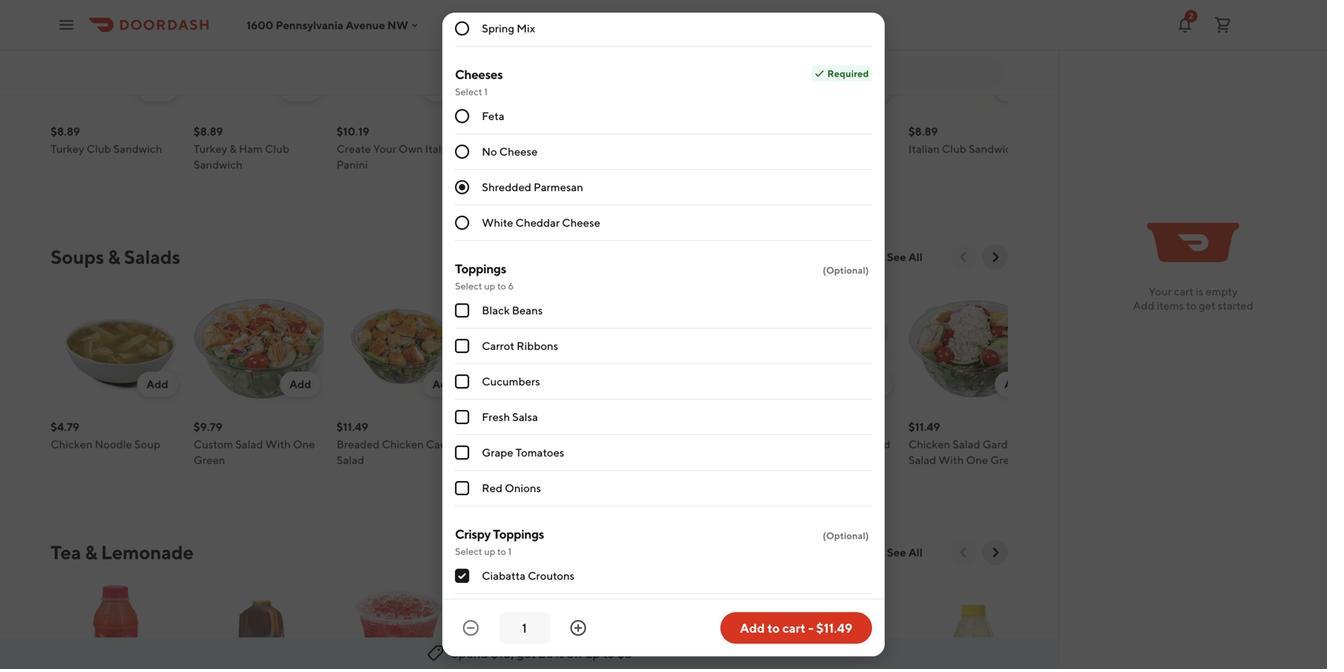 Task type: locate. For each thing, give the bounding box(es) containing it.
1 horizontal spatial 1
[[508, 546, 512, 557]]

0 horizontal spatial freshly
[[480, 438, 516, 451]]

chicken noodle soup image
[[51, 283, 181, 413]]

1 garden from the left
[[550, 438, 588, 451]]

add for $4.79 chicken noodle soup
[[147, 378, 168, 391]]

turkey & ham club sandwich image
[[194, 0, 324, 117]]

see all for tea & lemonade
[[887, 546, 923, 559]]

2 garden from the left
[[983, 438, 1021, 451]]

0 horizontal spatial panini
[[337, 158, 368, 171]]

cheddar
[[516, 216, 560, 229]]

next button of carousel image right previous button of carousel icon
[[988, 545, 1004, 561]]

cart left -
[[783, 621, 806, 636]]

next button of carousel image
[[988, 249, 1004, 265], [988, 545, 1004, 561]]

$8.89 bacon avocado club sandwich
[[766, 125, 871, 171]]

bacon avocado club sandwich image
[[766, 0, 896, 117]]

1 up the ciabatta
[[508, 546, 512, 557]]

0 vertical spatial select
[[455, 86, 482, 97]]

own for oven
[[542, 142, 566, 155]]

made left chef
[[805, 438, 834, 451]]

0 vertical spatial next button of carousel image
[[988, 249, 1004, 265]]

noodle
[[95, 438, 132, 451]]

add for $9.79 custom salad with one green
[[290, 378, 311, 391]]

select inside 'toppings select up to 6'
[[455, 281, 482, 292]]

cart left is
[[1175, 285, 1194, 298]]

2 horizontal spatial your
[[1149, 285, 1172, 298]]

1600
[[247, 18, 274, 31]]

see all left previous button of carousel icon
[[887, 546, 923, 559]]

chicken salad club sandwich image
[[623, 0, 753, 117]]

black
[[482, 304, 510, 317]]

sandwich
[[113, 142, 162, 155], [969, 142, 1018, 155], [194, 158, 243, 171], [623, 158, 672, 171], [766, 158, 815, 171]]

add up $11.49 chicken salad garden salad with one green
[[1005, 378, 1027, 391]]

4 $8.89 from the left
[[766, 125, 795, 138]]

iced berry passion fruit with green tea more options available image
[[433, 667, 454, 669]]

1 horizontal spatial &
[[108, 246, 120, 268]]

avocado
[[800, 142, 845, 155]]

1 inside the cheeses select 1
[[484, 86, 488, 97]]

get inside the your cart is empty add items to get started
[[1199, 299, 1216, 312]]

add for $8.89 turkey club sandwich
[[147, 82, 168, 95]]

all
[[909, 251, 923, 264], [909, 546, 923, 559]]

parmesan
[[534, 181, 584, 194]]

1 down cheeses
[[484, 86, 488, 97]]

onions
[[505, 482, 541, 495]]

to up the ciabatta
[[497, 546, 506, 557]]

& right the tea
[[85, 541, 97, 564]]

chicken for $8.89
[[623, 142, 665, 155]]

3 $8.89 from the left
[[623, 125, 652, 138]]

0 horizontal spatial 1
[[484, 86, 488, 97]]

add
[[147, 82, 168, 95], [290, 82, 311, 95], [433, 82, 454, 95], [1005, 82, 1027, 95], [1134, 299, 1155, 312], [147, 378, 168, 391], [290, 378, 311, 391], [433, 378, 454, 391], [1005, 378, 1027, 391], [740, 621, 765, 636]]

select up black beans checkbox on the top of the page
[[455, 281, 482, 292]]

1 horizontal spatial made
[[805, 438, 834, 451]]

all for soups & salads
[[909, 251, 923, 264]]

1 made from the left
[[519, 438, 548, 451]]

spend $15, get 20% off up to $5
[[451, 646, 633, 661]]

chicken inside $11.49 chicken salad garden salad with one green
[[909, 438, 951, 451]]

1 horizontal spatial your
[[516, 142, 540, 155]]

see all link
[[878, 245, 933, 270], [878, 540, 933, 565]]

0 vertical spatial see all link
[[878, 245, 933, 270]]

notification bell image
[[1176, 15, 1195, 34]]

soups & salads
[[51, 246, 180, 268]]

to inside button
[[768, 621, 780, 636]]

all for tea & lemonade
[[909, 546, 923, 559]]

to left 6
[[497, 281, 506, 292]]

1 vertical spatial see all
[[887, 546, 923, 559]]

1 see all link from the top
[[878, 245, 933, 270]]

2 $9.79 from the left
[[480, 420, 509, 434]]

5 club from the left
[[942, 142, 967, 155]]

previous button of carousel image
[[956, 249, 972, 265]]

create
[[337, 142, 371, 155], [480, 142, 514, 155]]

cart inside the your cart is empty add items to get started
[[1175, 285, 1194, 298]]

Cucumbers checkbox
[[455, 375, 469, 389]]

add button
[[137, 76, 178, 102], [137, 76, 178, 102], [280, 76, 321, 102], [280, 76, 321, 102], [423, 76, 464, 102], [423, 76, 464, 102], [995, 76, 1036, 102], [995, 76, 1036, 102], [137, 372, 178, 397], [137, 372, 178, 397], [280, 372, 321, 397], [280, 372, 321, 397], [423, 372, 464, 397], [423, 372, 464, 397], [995, 372, 1036, 397], [995, 372, 1036, 397]]

turkey
[[51, 142, 84, 155], [194, 142, 227, 155], [524, 158, 557, 171]]

$8.89 for $8.89 turkey & ham club sandwich
[[194, 125, 223, 138]]

salad inside $8.89 chicken salad club sandwich
[[667, 142, 695, 155]]

$11.49 inside $11.49 breaded chicken caesar salad
[[337, 420, 369, 434]]

see all link left previous button of carousel icon
[[878, 540, 933, 565]]

1 $10.19 from the left
[[337, 125, 370, 138]]

& left ham
[[230, 142, 237, 155]]

1 all from the top
[[909, 251, 923, 264]]

add left -
[[740, 621, 765, 636]]

off
[[567, 646, 583, 661]]

$8.89
[[51, 125, 80, 138], [194, 125, 223, 138], [623, 125, 652, 138], [766, 125, 795, 138], [909, 125, 938, 138]]

your left no cheese option
[[373, 142, 397, 155]]

breaded
[[337, 438, 380, 451]]

1 vertical spatial &
[[108, 246, 120, 268]]

select
[[455, 86, 482, 97], [455, 281, 482, 292], [455, 546, 482, 557]]

italian
[[425, 142, 457, 155], [909, 142, 940, 155]]

1 horizontal spatial get
[[1199, 299, 1216, 312]]

2 see all from the top
[[887, 546, 923, 559]]

see all link for soups & salads
[[878, 245, 933, 270]]

0 vertical spatial &
[[230, 142, 237, 155]]

2 italian from the left
[[909, 142, 940, 155]]

see for lemonade
[[887, 546, 907, 559]]

cart
[[1175, 285, 1194, 298], [783, 621, 806, 636]]

own inside $10.19 create your own italian panini
[[399, 142, 423, 155]]

2 see from the top
[[887, 546, 907, 559]]

to down is
[[1187, 299, 1197, 312]]

3 club from the left
[[697, 142, 721, 155]]

sandwich inside $8.89 italian club sandwich
[[969, 142, 1018, 155]]

0 vertical spatial with
[[265, 438, 291, 451]]

1 $8.89 from the left
[[51, 125, 80, 138]]

italian inside $10.19 create your own italian panini
[[425, 142, 457, 155]]

roasted
[[480, 158, 521, 171]]

your
[[373, 142, 397, 155], [516, 142, 540, 155], [1149, 285, 1172, 298]]

crispy toppings group
[[455, 526, 873, 665]]

fresh salsa
[[482, 411, 538, 424]]

cheese right no
[[500, 145, 538, 158]]

all left previous button of carousel icon
[[909, 546, 923, 559]]

crispy toppings select up to 1
[[455, 527, 544, 557]]

0 horizontal spatial $9.79
[[194, 420, 223, 434]]

previous button of carousel image
[[956, 545, 972, 561]]

$11.49
[[337, 420, 369, 434], [909, 420, 941, 434], [817, 621, 853, 636]]

lemonade
[[101, 541, 194, 564]]

salads
[[124, 246, 180, 268]]

$8.89 inside $8.89 italian club sandwich
[[909, 125, 938, 138]]

1 horizontal spatial $9.79
[[480, 420, 509, 434]]

get down is
[[1199, 299, 1216, 312]]

see all for soups & salads
[[887, 251, 923, 264]]

1 vertical spatial cart
[[783, 621, 806, 636]]

turkey for turkey club sandwich
[[51, 142, 84, 155]]

1 create from the left
[[337, 142, 371, 155]]

own inside $10.19 create your own oven roasted turkey panini
[[542, 142, 566, 155]]

chicken salad garden salad with one green image
[[909, 283, 1039, 413]]

1 horizontal spatial $10.19
[[480, 125, 513, 138]]

add left cucumbers checkbox
[[433, 378, 454, 391]]

add for $11.49 chicken salad garden salad with one green
[[1005, 378, 1027, 391]]

0 horizontal spatial $11.49
[[337, 420, 369, 434]]

0 horizontal spatial italian
[[425, 142, 457, 155]]

add left 'items'
[[1134, 299, 1155, 312]]

0 vertical spatial toppings
[[455, 261, 506, 276]]

0 vertical spatial all
[[909, 251, 923, 264]]

1 horizontal spatial turkey
[[194, 142, 227, 155]]

1 horizontal spatial garden
[[983, 438, 1021, 451]]

cheese down the parmesan
[[562, 216, 601, 229]]

1 own from the left
[[399, 142, 423, 155]]

4 club from the left
[[847, 142, 871, 155]]

1 club from the left
[[87, 142, 111, 155]]

salsa
[[512, 411, 538, 424]]

0 horizontal spatial &
[[85, 541, 97, 564]]

toppings inside crispy toppings select up to 1
[[493, 527, 544, 542]]

$10.19 inside $10.19 create your own oven roasted turkey panini
[[480, 125, 513, 138]]

1 vertical spatial up
[[484, 546, 496, 557]]

(optional) for crispy toppings
[[823, 530, 869, 541]]

(optional) inside crispy toppings group
[[823, 530, 869, 541]]

0 horizontal spatial your
[[373, 142, 397, 155]]

add down pennsylvania
[[290, 82, 311, 95]]

$15,
[[491, 646, 514, 661]]

1 $9.79 from the left
[[194, 420, 223, 434]]

made down salsa in the left of the page
[[519, 438, 548, 451]]

see left previous button of carousel icon
[[887, 546, 907, 559]]

$11.49 for $11.49 breaded chicken caesar salad
[[337, 420, 369, 434]]

0 vertical spatial up
[[484, 281, 496, 292]]

1 green from the left
[[194, 454, 225, 467]]

green inside $11.49 chicken salad garden salad with one green
[[991, 454, 1023, 467]]

0 horizontal spatial with
[[265, 438, 291, 451]]

your inside $10.19 create your own italian panini
[[373, 142, 397, 155]]

1 panini from the left
[[337, 158, 368, 171]]

1 horizontal spatial green
[[991, 454, 1023, 467]]

1 vertical spatial next button of carousel image
[[988, 545, 1004, 561]]

own left the oven
[[542, 142, 566, 155]]

toppings select up to 6
[[455, 261, 514, 292]]

(optional)
[[823, 265, 869, 276], [823, 530, 869, 541]]

dialog
[[443, 0, 885, 665]]

0 vertical spatial get
[[1199, 299, 1216, 312]]

your for roasted
[[516, 142, 540, 155]]

$10.19 inside $10.19 create your own italian panini
[[337, 125, 370, 138]]

up left 6
[[484, 281, 496, 292]]

0 horizontal spatial cart
[[783, 621, 806, 636]]

select down cheeses
[[455, 86, 482, 97]]

1 horizontal spatial panini
[[560, 158, 591, 171]]

turkey inside $8.89 turkey & ham club sandwich
[[194, 142, 227, 155]]

your up roasted
[[516, 142, 540, 155]]

2 all from the top
[[909, 546, 923, 559]]

toppings up ciabatta croutons
[[493, 527, 544, 542]]

soups
[[51, 246, 104, 268]]

1 italian from the left
[[425, 142, 457, 155]]

1 see from the top
[[887, 251, 907, 264]]

freshly made chef salad image
[[766, 283, 896, 413]]

turkey inside $8.89 turkey club sandwich
[[51, 142, 84, 155]]

shredded parmesan
[[482, 181, 584, 194]]

add up soup
[[147, 378, 168, 391]]

2 vertical spatial &
[[85, 541, 97, 564]]

$10.19
[[337, 125, 370, 138], [480, 125, 513, 138]]

wawa iced lemon tea drink bottle (1/2 gal) image
[[194, 578, 324, 669]]

$8.89 inside $8.89 chicken salad club sandwich
[[623, 125, 652, 138]]

0 horizontal spatial made
[[519, 438, 548, 451]]

select inside the cheeses select 1
[[455, 86, 482, 97]]

sandwich inside the $8.89 bacon avocado club sandwich
[[766, 158, 815, 171]]

add up $8.89 italian club sandwich
[[1005, 82, 1027, 95]]

garden inside the $9.79 freshly made garden salad
[[550, 438, 588, 451]]

add for $10.19 create your own italian panini
[[433, 82, 454, 95]]

white
[[482, 216, 514, 229]]

Carrot Ribbons checkbox
[[455, 339, 469, 353]]

select for cheeses
[[455, 86, 482, 97]]

1 vertical spatial get
[[517, 646, 536, 661]]

your inside $10.19 create your own oven roasted turkey panini
[[516, 142, 540, 155]]

caesar
[[426, 438, 461, 451]]

2 $8.89 from the left
[[194, 125, 223, 138]]

0 horizontal spatial create
[[337, 142, 371, 155]]

2 green from the left
[[991, 454, 1023, 467]]

freshly down fresh
[[480, 438, 516, 451]]

1 vertical spatial see
[[887, 546, 907, 559]]

chicken inside $11.49 breaded chicken caesar salad
[[382, 438, 424, 451]]

2 own from the left
[[542, 142, 566, 155]]

0 horizontal spatial one
[[293, 438, 315, 451]]

avenue
[[346, 18, 385, 31]]

2 horizontal spatial $11.49
[[909, 420, 941, 434]]

next button of carousel image for tea & lemonade
[[988, 545, 1004, 561]]

own for italian
[[399, 142, 423, 155]]

0 vertical spatial 1
[[484, 86, 488, 97]]

1 freshly from the left
[[480, 438, 516, 451]]

select down 'crispy'
[[455, 546, 482, 557]]

next button of carousel image right previous button of carousel image
[[988, 249, 1004, 265]]

up right off
[[586, 646, 601, 661]]

2 horizontal spatial &
[[230, 142, 237, 155]]

toppings inside 'toppings select up to 6'
[[455, 261, 506, 276]]

add for $8.89 turkey & ham club sandwich
[[290, 82, 311, 95]]

(optional) inside the toppings group
[[823, 265, 869, 276]]

2 see all link from the top
[[878, 540, 933, 565]]

turkey inside $10.19 create your own oven roasted turkey panini
[[524, 158, 557, 171]]

2 create from the left
[[480, 142, 514, 155]]

grape tomatoes
[[482, 446, 565, 459]]

salad
[[667, 142, 695, 155], [235, 438, 263, 451], [863, 438, 891, 451], [953, 438, 981, 451], [337, 454, 364, 467], [480, 454, 508, 467], [909, 454, 937, 467]]

create inside $10.19 create your own italian panini
[[337, 142, 371, 155]]

& for lemonade
[[85, 541, 97, 564]]

create inside $10.19 create your own oven roasted turkey panini
[[480, 142, 514, 155]]

1 vertical spatial 1
[[508, 546, 512, 557]]

0 vertical spatial cart
[[1175, 285, 1194, 298]]

custom
[[194, 438, 233, 451]]

freshly made chef salad
[[766, 438, 891, 451]]

0 horizontal spatial turkey
[[51, 142, 84, 155]]

5 $8.89 from the left
[[909, 125, 938, 138]]

add up $8.89 turkey club sandwich
[[147, 82, 168, 95]]

to left -
[[768, 621, 780, 636]]

1 next button of carousel image from the top
[[988, 249, 1004, 265]]

$9.79 inside the $9.79 custom salad with one green
[[194, 420, 223, 434]]

see all link left previous button of carousel image
[[878, 245, 933, 270]]

0 horizontal spatial get
[[517, 646, 536, 661]]

1 vertical spatial toppings
[[493, 527, 544, 542]]

club inside $8.89 italian club sandwich
[[942, 142, 967, 155]]

turkey for turkey & ham club sandwich
[[194, 142, 227, 155]]

$8.89 inside the $8.89 bacon avocado club sandwich
[[766, 125, 795, 138]]

up
[[484, 281, 496, 292], [484, 546, 496, 557], [586, 646, 601, 661]]

2 $10.19 from the left
[[480, 125, 513, 138]]

0 horizontal spatial $10.19
[[337, 125, 370, 138]]

toppings up black
[[455, 261, 506, 276]]

feta
[[482, 109, 505, 123]]

0 vertical spatial (optional)
[[823, 265, 869, 276]]

select for toppings
[[455, 281, 482, 292]]

$9.79 up custom
[[194, 420, 223, 434]]

1 horizontal spatial italian
[[909, 142, 940, 155]]

garden inside $11.49 chicken salad garden salad with one green
[[983, 438, 1021, 451]]

with inside $11.49 chicken salad garden salad with one green
[[939, 454, 964, 467]]

to inside crispy toppings select up to 1
[[497, 546, 506, 557]]

soups & salads link
[[51, 245, 180, 270]]

1 vertical spatial all
[[909, 546, 923, 559]]

0 vertical spatial see
[[887, 251, 907, 264]]

garden for freshly made garden salad
[[550, 438, 588, 451]]

with
[[265, 438, 291, 451], [939, 454, 964, 467]]

panini
[[337, 158, 368, 171], [560, 158, 591, 171]]

No Cheese radio
[[455, 145, 469, 159]]

0 horizontal spatial own
[[399, 142, 423, 155]]

1 vertical spatial one
[[967, 454, 989, 467]]

garden for chicken salad garden salad with one green
[[983, 438, 1021, 451]]

to inside 'toppings select up to 6'
[[497, 281, 506, 292]]

1
[[484, 86, 488, 97], [508, 546, 512, 557]]

club inside $8.89 turkey club sandwich
[[87, 142, 111, 155]]

chicken inside $4.79 chicken noodle soup
[[51, 438, 93, 451]]

white cheddar cheese
[[482, 216, 601, 229]]

1 vertical spatial select
[[455, 281, 482, 292]]

green inside the $9.79 custom salad with one green
[[194, 454, 225, 467]]

2 next button of carousel image from the top
[[988, 545, 1004, 561]]

$10.19 for $10.19 create your own oven roasted turkey panini
[[480, 125, 513, 138]]

get right $15,
[[517, 646, 536, 661]]

& inside $8.89 turkey & ham club sandwich
[[230, 142, 237, 155]]

2 select from the top
[[455, 281, 482, 292]]

2 (optional) from the top
[[823, 530, 869, 541]]

3 select from the top
[[455, 546, 482, 557]]

to
[[497, 281, 506, 292], [1187, 299, 1197, 312], [497, 546, 506, 557], [768, 621, 780, 636], [603, 646, 615, 661]]

your up 'items'
[[1149, 285, 1172, 298]]

0 vertical spatial one
[[293, 438, 315, 451]]

all left previous button of carousel image
[[909, 251, 923, 264]]

1 vertical spatial with
[[939, 454, 964, 467]]

toppings
[[455, 261, 506, 276], [493, 527, 544, 542]]

$10.19 create your own oven roasted turkey panini
[[480, 125, 596, 171]]

italian inside $8.89 italian club sandwich
[[909, 142, 940, 155]]

club inside $8.89 turkey & ham club sandwich
[[265, 142, 289, 155]]

1 horizontal spatial with
[[939, 454, 964, 467]]

cheeses group
[[455, 66, 873, 241]]

oven
[[568, 142, 596, 155]]

chef
[[836, 438, 861, 451]]

Black Beans checkbox
[[455, 303, 469, 318]]

freshly left chef
[[766, 438, 803, 451]]

see left previous button of carousel image
[[887, 251, 907, 264]]

2 horizontal spatial turkey
[[524, 158, 557, 171]]

your inside the your cart is empty add items to get started
[[1149, 285, 1172, 298]]

add left the cheeses select 1
[[433, 82, 454, 95]]

green
[[194, 454, 225, 467], [991, 454, 1023, 467]]

$8.89 inside $8.89 turkey & ham club sandwich
[[194, 125, 223, 138]]

0 vertical spatial see all
[[887, 251, 923, 264]]

chicken inside $8.89 chicken salad club sandwich
[[623, 142, 665, 155]]

$8.89 inside $8.89 turkey club sandwich
[[51, 125, 80, 138]]

2 panini from the left
[[560, 158, 591, 171]]

0 horizontal spatial garden
[[550, 438, 588, 451]]

2 club from the left
[[265, 142, 289, 155]]

see all left previous button of carousel image
[[887, 251, 923, 264]]

1 (optional) from the top
[[823, 265, 869, 276]]

1 horizontal spatial cheese
[[562, 216, 601, 229]]

club inside the $8.89 bacon avocado club sandwich
[[847, 142, 871, 155]]

1 vertical spatial see all link
[[878, 540, 933, 565]]

freshly
[[480, 438, 516, 451], [766, 438, 803, 451]]

made
[[519, 438, 548, 451], [805, 438, 834, 451]]

0 items, open order cart image
[[1214, 15, 1233, 34]]

$9.79 up grape
[[480, 420, 509, 434]]

1 vertical spatial (optional)
[[823, 530, 869, 541]]

add for $8.89 italian club sandwich
[[1005, 82, 1027, 95]]

1 see all from the top
[[887, 251, 923, 264]]

$11.49 inside $11.49 chicken salad garden salad with one green
[[909, 420, 941, 434]]

Grape Tomatoes checkbox
[[455, 446, 469, 460]]

0 horizontal spatial cheese
[[500, 145, 538, 158]]

1 horizontal spatial cart
[[1175, 285, 1194, 298]]

1 select from the top
[[455, 86, 482, 97]]

2 vertical spatial select
[[455, 546, 482, 557]]

1 horizontal spatial own
[[542, 142, 566, 155]]

add for $11.49 breaded chicken caesar salad
[[433, 378, 454, 391]]

add up the $9.79 custom salad with one green
[[290, 378, 311, 391]]

& right soups
[[108, 246, 120, 268]]

1 horizontal spatial $11.49
[[817, 621, 853, 636]]

1 horizontal spatial one
[[967, 454, 989, 467]]

see
[[887, 251, 907, 264], [887, 546, 907, 559]]

Search Wawa search field
[[765, 64, 993, 81]]

$9.79 inside the $9.79 freshly made garden salad
[[480, 420, 509, 434]]

see for salads
[[887, 251, 907, 264]]

fresh
[[482, 411, 510, 424]]

own left no cheese option
[[399, 142, 423, 155]]

0 horizontal spatial green
[[194, 454, 225, 467]]

1 horizontal spatial freshly
[[766, 438, 803, 451]]

up down 'crispy'
[[484, 546, 496, 557]]

create your own italian panini image
[[337, 0, 467, 117]]

freshly made garden salad image
[[480, 283, 610, 413]]

ribbons
[[517, 339, 559, 352]]

1 horizontal spatial create
[[480, 142, 514, 155]]



Task type: describe. For each thing, give the bounding box(es) containing it.
made inside the $9.79 freshly made garden salad
[[519, 438, 548, 451]]

spend
[[451, 646, 489, 661]]

required
[[828, 68, 869, 79]]

toppings group
[[455, 260, 873, 507]]

chicken for $11.49
[[909, 438, 951, 451]]

one inside the $9.79 custom salad with one green
[[293, 438, 315, 451]]

to inside the your cart is empty add items to get started
[[1187, 299, 1197, 312]]

up inside crispy toppings select up to 1
[[484, 546, 496, 557]]

sandwich inside $8.89 turkey club sandwich
[[113, 142, 162, 155]]

$8.89 turkey club sandwich
[[51, 125, 162, 155]]

$8.89 turkey & ham club sandwich
[[194, 125, 289, 171]]

to left $5
[[603, 646, 615, 661]]

sandwich inside $8.89 turkey & ham club sandwich
[[194, 158, 243, 171]]

decrease quantity by 1 image
[[462, 619, 481, 638]]

soup
[[134, 438, 160, 451]]

Spring Mix radio
[[455, 21, 469, 36]]

wawa white peach lemonade bottle (16 oz) image
[[480, 578, 610, 669]]

breaded chicken caesar salad image
[[337, 283, 467, 413]]

create for roasted
[[480, 142, 514, 155]]

$8.89 for $8.89 bacon avocado club sandwich
[[766, 125, 795, 138]]

cheeses select 1
[[455, 67, 503, 97]]

mix
[[517, 22, 536, 35]]

1600 pennsylvania avenue nw button
[[247, 18, 421, 31]]

next button of carousel image for soups & salads
[[988, 249, 1004, 265]]

chicken for $4.79
[[51, 438, 93, 451]]

$8.89 chicken salad club sandwich
[[623, 125, 721, 171]]

custom salad with one green image
[[194, 283, 324, 413]]

salad inside $11.49 breaded chicken caesar salad
[[337, 454, 364, 467]]

items
[[1157, 299, 1185, 312]]

club inside $8.89 chicken salad club sandwich
[[697, 142, 721, 155]]

no cheese
[[482, 145, 538, 158]]

add inside the your cart is empty add items to get started
[[1134, 299, 1155, 312]]

black beans
[[482, 304, 543, 317]]

italian club sandwich image
[[909, 0, 1039, 117]]

increase quantity by 1 image
[[569, 619, 588, 638]]

see all link for tea & lemonade
[[878, 540, 933, 565]]

$9.79 for $9.79 custom salad with one green
[[194, 420, 223, 434]]

croutons
[[528, 569, 575, 582]]

$11.49 inside button
[[817, 621, 853, 636]]

$8.89 for $8.89 turkey club sandwich
[[51, 125, 80, 138]]

your for panini
[[373, 142, 397, 155]]

started
[[1218, 299, 1254, 312]]

Feta radio
[[455, 109, 469, 123]]

& for salads
[[108, 246, 120, 268]]

2 vertical spatial up
[[586, 646, 601, 661]]

create your own oven roasted turkey panini image
[[480, 0, 610, 117]]

tea & lemonade
[[51, 541, 194, 564]]

wawa lemonade strawberry bottle (16 oz) image
[[51, 578, 181, 669]]

spring
[[482, 22, 515, 35]]

dialog containing cheeses
[[443, 0, 885, 665]]

tea
[[51, 541, 81, 564]]

your cart is empty add items to get started
[[1134, 285, 1254, 312]]

shredded
[[482, 181, 532, 194]]

$10.19 create your own italian panini
[[337, 125, 457, 171]]

sandwich inside $8.89 chicken salad club sandwich
[[623, 158, 672, 171]]

Current quantity is 1 number field
[[509, 620, 541, 637]]

tea & lemonade link
[[51, 540, 194, 565]]

is
[[1196, 285, 1204, 298]]

open menu image
[[57, 15, 76, 34]]

$11.49 chicken salad garden salad with one green
[[909, 420, 1023, 467]]

no
[[482, 145, 497, 158]]

nw
[[388, 18, 408, 31]]

wawa gallon lemonade bottle (16 oz) image
[[909, 578, 1039, 669]]

1600 pennsylvania avenue nw
[[247, 18, 408, 31]]

1 vertical spatial cheese
[[562, 216, 601, 229]]

panini inside $10.19 create your own italian panini
[[337, 158, 368, 171]]

2
[[1190, 11, 1194, 21]]

iced berry dragon fruit with green tea image
[[623, 578, 753, 669]]

select inside crispy toppings select up to 1
[[455, 546, 482, 557]]

red
[[482, 482, 503, 495]]

wawa peach tea bottle (16 oz) image
[[766, 578, 896, 669]]

Fresh Salsa checkbox
[[455, 410, 469, 424]]

grape
[[482, 446, 514, 459]]

$8.89 for $8.89 chicken salad club sandwich
[[623, 125, 652, 138]]

Ciabatta Croutons checkbox
[[455, 569, 469, 583]]

-
[[809, 621, 814, 636]]

pennsylvania
[[276, 18, 344, 31]]

Shredded Parmesan radio
[[455, 180, 469, 194]]

ciabatta croutons
[[482, 569, 575, 582]]

up inside 'toppings select up to 6'
[[484, 281, 496, 292]]

iced berry passion fruit with green tea image
[[337, 578, 467, 669]]

with inside the $9.79 custom salad with one green
[[265, 438, 291, 451]]

$11.49 breaded chicken caesar salad
[[337, 420, 461, 467]]

red onions
[[482, 482, 541, 495]]

add inside button
[[740, 621, 765, 636]]

panini inside $10.19 create your own oven roasted turkey panini
[[560, 158, 591, 171]]

empty
[[1206, 285, 1238, 298]]

$9.79 freshly made garden salad
[[480, 420, 588, 467]]

$9.79 custom salad with one green
[[194, 420, 315, 467]]

add to cart - $11.49
[[740, 621, 853, 636]]

ciabatta
[[482, 569, 526, 582]]

create for panini
[[337, 142, 371, 155]]

salad inside the $9.79 custom salad with one green
[[235, 438, 263, 451]]

one inside $11.49 chicken salad garden salad with one green
[[967, 454, 989, 467]]

White Cheddar Cheese radio
[[455, 216, 469, 230]]

freshly inside the $9.79 freshly made garden salad
[[480, 438, 516, 451]]

0 vertical spatial cheese
[[500, 145, 538, 158]]

Red Onions checkbox
[[455, 481, 469, 496]]

1 inside crispy toppings select up to 1
[[508, 546, 512, 557]]

$5
[[618, 646, 633, 661]]

carrot ribbons
[[482, 339, 559, 352]]

ham
[[239, 142, 263, 155]]

carrot
[[482, 339, 515, 352]]

crispy
[[455, 527, 491, 542]]

crispy chicken blt salad with one green image
[[623, 283, 753, 413]]

salad inside the $9.79 freshly made garden salad
[[480, 454, 508, 467]]

$8.89 italian club sandwich
[[909, 125, 1018, 155]]

$11.49 for $11.49 chicken salad garden salad with one green
[[909, 420, 941, 434]]

tomatoes
[[516, 446, 565, 459]]

cucumbers
[[482, 375, 540, 388]]

add to cart - $11.49 button
[[721, 613, 873, 644]]

20%
[[539, 646, 565, 661]]

cheeses
[[455, 67, 503, 82]]

$10.19 for $10.19 create your own italian panini
[[337, 125, 370, 138]]

2 freshly from the left
[[766, 438, 803, 451]]

beans
[[512, 304, 543, 317]]

bacon
[[766, 142, 798, 155]]

6
[[508, 281, 514, 292]]

$4.79
[[51, 420, 79, 434]]

2 made from the left
[[805, 438, 834, 451]]

$4.79 chicken noodle soup
[[51, 420, 160, 451]]

(optional) for toppings
[[823, 265, 869, 276]]

cart inside button
[[783, 621, 806, 636]]

spring mix
[[482, 22, 536, 35]]

$9.79 for $9.79 freshly made garden salad
[[480, 420, 509, 434]]

$8.89 for $8.89 italian club sandwich
[[909, 125, 938, 138]]

turkey club sandwich image
[[51, 0, 181, 117]]



Task type: vqa. For each thing, say whether or not it's contained in the screenshot.


